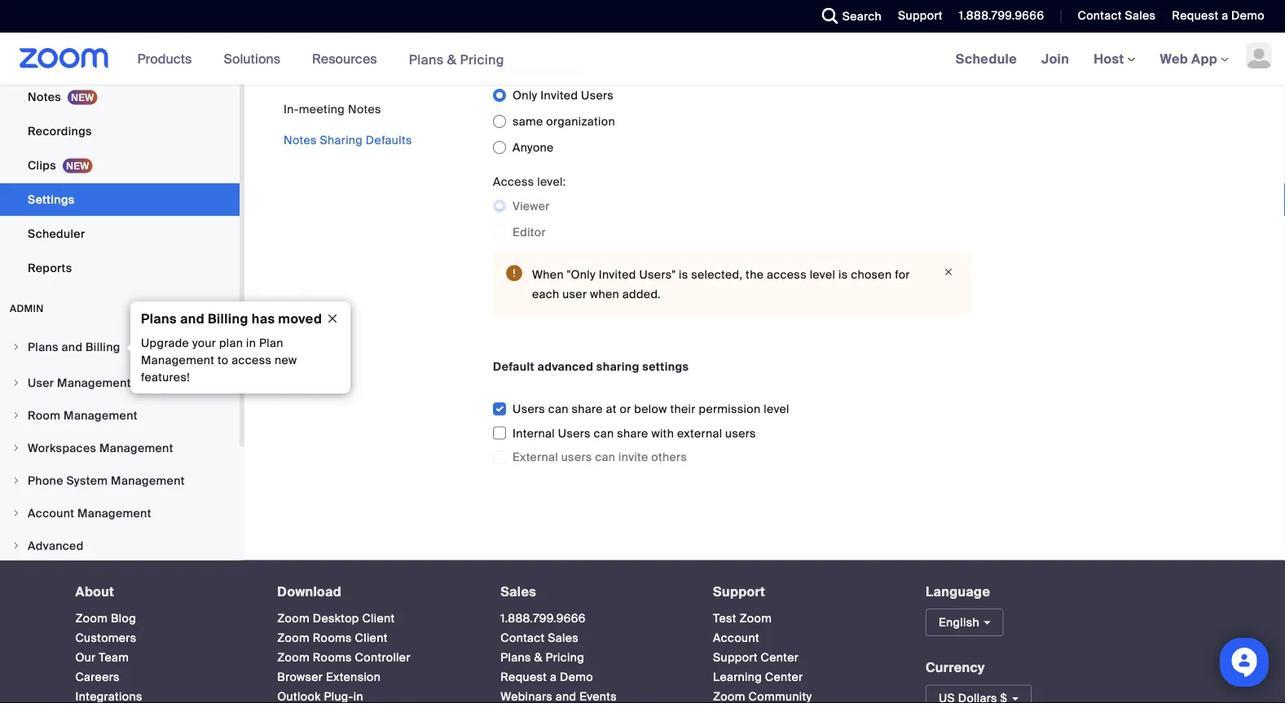 Task type: describe. For each thing, give the bounding box(es) containing it.
room management
[[28, 408, 138, 423]]

personal menu menu
[[0, 0, 240, 286]]

test zoom account support center learning center
[[713, 611, 803, 685]]

selected,
[[692, 267, 743, 282]]

schedule link
[[944, 33, 1030, 85]]

organization
[[546, 114, 615, 129]]

english
[[939, 615, 980, 630]]

products button
[[137, 33, 199, 85]]

default advanced sharing settings
[[493, 359, 689, 374]]

about link
[[75, 583, 114, 600]]

access for level
[[767, 267, 807, 282]]

zoom inside zoom blog customers our team careers
[[75, 611, 108, 626]]

defaults
[[366, 132, 412, 148]]

admin menu menu
[[0, 332, 240, 564]]

close image
[[320, 311, 346, 326]]

zoom blog customers our team careers
[[75, 611, 137, 685]]

internal users can share with external users
[[513, 426, 756, 441]]

others
[[652, 450, 687, 465]]

settings
[[28, 192, 75, 207]]

1 is from the left
[[679, 267, 688, 282]]

contact sales
[[1078, 8, 1156, 23]]

phone
[[28, 474, 63, 489]]

clips link
[[0, 149, 240, 182]]

banner containing products
[[0, 33, 1286, 86]]

& inside "1.888.799.9666 contact sales plans & pricing request a demo"
[[534, 650, 543, 665]]

blog
[[111, 611, 136, 626]]

plans for plans and billing has moved
[[141, 310, 177, 327]]

2 horizontal spatial sales
[[1125, 8, 1156, 23]]

search
[[843, 9, 882, 24]]

right image for account
[[11, 509, 21, 519]]

zoom blog link
[[75, 611, 136, 626]]

with
[[652, 426, 674, 441]]

test zoom link
[[713, 611, 772, 626]]

download link
[[277, 583, 342, 600]]

meetings navigation
[[944, 33, 1286, 86]]

plans for plans and billing
[[28, 340, 59, 355]]

sharing
[[320, 132, 363, 148]]

level:
[[537, 174, 566, 189]]

personal devices link
[[0, 12, 240, 45]]

access level:
[[493, 174, 566, 189]]

0 horizontal spatial access
[[493, 174, 534, 189]]

below
[[635, 402, 667, 417]]

solutions button
[[224, 33, 288, 85]]

1 rooms from the top
[[313, 631, 352, 646]]

1 vertical spatial client
[[355, 631, 388, 646]]

invite
[[619, 450, 649, 465]]

can up external users can invite others
[[594, 426, 614, 441]]

users inside who can access: option group
[[581, 87, 614, 103]]

zoom rooms client link
[[277, 631, 388, 646]]

who can access:
[[493, 63, 588, 78]]

pricing inside "1.888.799.9666 contact sales plans & pricing request a demo"
[[546, 650, 585, 665]]

recordings
[[28, 124, 92, 139]]

download
[[277, 583, 342, 600]]

room
[[28, 408, 61, 423]]

team
[[99, 650, 129, 665]]

right image for workspaces
[[11, 444, 21, 454]]

1 horizontal spatial demo
[[1232, 8, 1265, 23]]

clips
[[28, 158, 56, 173]]

reports
[[28, 261, 72, 276]]

same
[[513, 114, 543, 129]]

management down workspaces management menu item
[[111, 474, 185, 489]]

room management menu item
[[0, 401, 240, 432]]

account inside test zoom account support center learning center
[[713, 631, 760, 646]]

devices
[[80, 21, 125, 36]]

1 horizontal spatial a
[[1222, 8, 1229, 23]]

1 horizontal spatial access
[[538, 25, 579, 40]]

1.888.799.9666 contact sales plans & pricing request a demo
[[501, 611, 593, 685]]

has
[[252, 310, 275, 327]]

1 vertical spatial users
[[513, 402, 545, 417]]

our
[[75, 650, 96, 665]]

search button
[[810, 0, 886, 33]]

& inside product information navigation
[[447, 51, 457, 68]]

plans and billing has moved tooltip
[[126, 302, 351, 394]]

account management menu item
[[0, 498, 240, 529]]

english button
[[926, 609, 1004, 637]]

careers link
[[75, 670, 120, 685]]

web app button
[[1161, 50, 1229, 67]]

support inside test zoom account support center learning center
[[713, 650, 758, 665]]

2 rooms from the top
[[313, 650, 352, 665]]

access for new
[[232, 353, 272, 368]]

upgrade your plan in plan management to access new features!
[[141, 336, 297, 385]]

product information navigation
[[125, 33, 517, 86]]

viewer
[[513, 198, 550, 213]]

browser extension link
[[277, 670, 381, 685]]

right image for phone
[[11, 476, 21, 486]]

right image for room
[[11, 411, 21, 421]]

invited inside the when "only invited users" is selected, the access level is chosen for each user when added.
[[599, 267, 637, 282]]

1 vertical spatial share
[[617, 426, 649, 441]]

request a demo
[[1173, 8, 1265, 23]]

products
[[137, 50, 192, 67]]

support center link
[[713, 650, 799, 665]]

2 is from the left
[[839, 267, 848, 282]]

level for permission
[[764, 402, 790, 417]]

management for room management
[[64, 408, 138, 423]]

1 vertical spatial users
[[562, 450, 592, 465]]

settings link
[[0, 184, 240, 216]]

0 vertical spatial support
[[898, 8, 943, 23]]

notes sharing defaults
[[284, 132, 412, 148]]

desktop
[[313, 611, 359, 626]]

account inside "account management" menu item
[[28, 506, 74, 521]]

can left invite
[[595, 450, 616, 465]]

when "only invited users" is selected, the access level is chosen for each user when added. alert
[[493, 252, 972, 317]]

who
[[493, 63, 518, 78]]

1 vertical spatial support
[[713, 583, 766, 600]]

web app
[[1161, 50, 1218, 67]]

same organization
[[513, 114, 615, 129]]

1.888.799.9666 link
[[501, 611, 586, 626]]

default for default access level
[[493, 25, 535, 40]]

host button
[[1094, 50, 1136, 67]]

customers link
[[75, 631, 137, 646]]

settings
[[643, 359, 689, 374]]

your
[[192, 336, 216, 351]]

0 vertical spatial users
[[726, 426, 756, 441]]

right image for user
[[11, 379, 21, 388]]

menu bar containing in-meeting notes
[[284, 101, 412, 148]]

pricing inside product information navigation
[[460, 51, 505, 68]]

0 vertical spatial client
[[362, 611, 395, 626]]

test
[[713, 611, 737, 626]]

only
[[513, 87, 538, 103]]

whiteboards
[[28, 55, 99, 70]]

notes for notes sharing defaults
[[284, 132, 317, 148]]

plans and billing menu item
[[0, 332, 240, 366]]

user management menu item
[[0, 368, 240, 399]]

default for default advanced sharing settings
[[493, 359, 535, 374]]

personal devices
[[28, 21, 125, 36]]

demo inside "1.888.799.9666 contact sales plans & pricing request a demo"
[[560, 670, 593, 685]]

in
[[246, 336, 256, 351]]



Task type: locate. For each thing, give the bounding box(es) containing it.
1 horizontal spatial is
[[839, 267, 848, 282]]

0 vertical spatial default
[[493, 25, 535, 40]]

in-
[[284, 102, 299, 117]]

level left chosen
[[810, 267, 836, 282]]

zoom inside test zoom account support center learning center
[[740, 611, 772, 626]]

right image inside workspaces management menu item
[[11, 444, 21, 454]]

account down test zoom link
[[713, 631, 760, 646]]

notes up recordings
[[28, 90, 61, 105]]

0 vertical spatial level
[[810, 267, 836, 282]]

management for account management
[[77, 506, 151, 521]]

advanced
[[28, 539, 84, 554]]

and for plans and billing
[[62, 340, 83, 355]]

management up 'room management'
[[57, 376, 131, 391]]

a up the web app dropdown button
[[1222, 8, 1229, 23]]

0 vertical spatial share
[[572, 402, 603, 417]]

users down permission
[[726, 426, 756, 441]]

default left advanced
[[493, 359, 535, 374]]

in-meeting notes
[[284, 102, 381, 117]]

notes inside notes link
[[28, 90, 61, 105]]

right image inside user management menu item
[[11, 379, 21, 388]]

0 horizontal spatial notes
[[28, 90, 61, 105]]

0 horizontal spatial share
[[572, 402, 603, 417]]

invited up when
[[599, 267, 637, 282]]

a down 1.888.799.9666 link
[[550, 670, 557, 685]]

invited inside who can access: option group
[[541, 87, 578, 103]]

management for workspaces management
[[99, 441, 173, 456]]

who can access: option group
[[493, 82, 972, 160]]

contact down 1.888.799.9666 link
[[501, 631, 545, 646]]

0 vertical spatial 1.888.799.9666
[[959, 8, 1045, 23]]

resources button
[[312, 33, 385, 85]]

0 horizontal spatial sales
[[501, 583, 537, 600]]

editor
[[513, 224, 546, 240]]

contact inside "1.888.799.9666 contact sales plans & pricing request a demo"
[[501, 631, 545, 646]]

1 vertical spatial and
[[62, 340, 83, 355]]

1 vertical spatial contact
[[501, 631, 545, 646]]

access:
[[545, 63, 588, 78]]

rooms
[[313, 631, 352, 646], [313, 650, 352, 665]]

right image left the user
[[11, 379, 21, 388]]

1 default from the top
[[493, 25, 535, 40]]

2 default from the top
[[493, 359, 535, 374]]

0 horizontal spatial level
[[764, 402, 790, 417]]

sales down 1.888.799.9666 link
[[548, 631, 579, 646]]

1 vertical spatial invited
[[599, 267, 637, 282]]

to
[[218, 353, 229, 368]]

right image
[[11, 343, 21, 352], [11, 379, 21, 388], [11, 411, 21, 421], [11, 444, 21, 454], [11, 476, 21, 486], [11, 509, 21, 519], [11, 542, 21, 551]]

system
[[66, 474, 108, 489]]

plans and billing has moved
[[141, 310, 322, 327]]

users"
[[640, 267, 676, 282]]

& down 1.888.799.9666 link
[[534, 650, 543, 665]]

right image inside plans and billing menu item
[[11, 343, 21, 352]]

join link
[[1030, 33, 1082, 85]]

1 horizontal spatial share
[[617, 426, 649, 441]]

0 vertical spatial and
[[180, 310, 205, 327]]

6 right image from the top
[[11, 509, 21, 519]]

zoom logo image
[[20, 48, 109, 68]]

1 horizontal spatial notes
[[284, 132, 317, 148]]

recordings link
[[0, 115, 240, 148]]

1 vertical spatial access
[[232, 353, 272, 368]]

contact up host
[[1078, 8, 1122, 23]]

center up learning center link
[[761, 650, 799, 665]]

about
[[75, 583, 114, 600]]

0 vertical spatial contact
[[1078, 8, 1122, 23]]

access down in on the left of page
[[232, 353, 272, 368]]

share up invite
[[617, 426, 649, 441]]

advanced menu item
[[0, 531, 240, 562]]

2 vertical spatial support
[[713, 650, 758, 665]]

notes down in-
[[284, 132, 317, 148]]

new
[[275, 353, 297, 368]]

1 vertical spatial sales
[[501, 583, 537, 600]]

users right external
[[562, 450, 592, 465]]

level inside the when "only invited users" is selected, the access level is chosen for each user when added.
[[810, 267, 836, 282]]

and up your
[[180, 310, 205, 327]]

0 horizontal spatial a
[[550, 670, 557, 685]]

management inside "menu item"
[[64, 408, 138, 423]]

zoom desktop client zoom rooms client zoom rooms controller browser extension
[[277, 611, 411, 685]]

management down phone system management menu item
[[77, 506, 151, 521]]

access inside the when "only invited users" is selected, the access level is chosen for each user when added.
[[767, 267, 807, 282]]

right image left phone at the bottom left of page
[[11, 476, 21, 486]]

invited
[[541, 87, 578, 103], [599, 267, 637, 282]]

plans up the user
[[28, 340, 59, 355]]

plans inside product information navigation
[[409, 51, 444, 68]]

level for access
[[810, 267, 836, 282]]

sales up host dropdown button
[[1125, 8, 1156, 23]]

2 vertical spatial users
[[558, 426, 591, 441]]

3 right image from the top
[[11, 411, 21, 421]]

7 right image from the top
[[11, 542, 21, 551]]

1 horizontal spatial pricing
[[546, 650, 585, 665]]

zoom desktop client link
[[277, 611, 395, 626]]

0 vertical spatial access
[[538, 25, 579, 40]]

demo up the profile picture
[[1232, 8, 1265, 23]]

users
[[726, 426, 756, 441], [562, 450, 592, 465]]

0 vertical spatial demo
[[1232, 8, 1265, 23]]

1.888.799.9666 down sales link
[[501, 611, 586, 626]]

1 vertical spatial billing
[[86, 340, 120, 355]]

0 vertical spatial users
[[581, 87, 614, 103]]

plans for plans & pricing
[[409, 51, 444, 68]]

1 horizontal spatial &
[[534, 650, 543, 665]]

admin
[[10, 303, 44, 315]]

account management
[[28, 506, 151, 521]]

right image left account management
[[11, 509, 21, 519]]

request inside "1.888.799.9666 contact sales plans & pricing request a demo"
[[501, 670, 547, 685]]

management inside upgrade your plan in plan management to access new features!
[[141, 353, 215, 368]]

users up external users can invite others
[[558, 426, 591, 441]]

external
[[513, 450, 558, 465]]

0 vertical spatial request
[[1173, 8, 1219, 23]]

zoom
[[75, 611, 108, 626], [277, 611, 310, 626], [740, 611, 772, 626], [277, 631, 310, 646], [277, 650, 310, 665]]

0 vertical spatial rooms
[[313, 631, 352, 646]]

advanced
[[538, 359, 594, 374]]

sharing
[[597, 359, 640, 374]]

user
[[28, 376, 54, 391]]

0 horizontal spatial account
[[28, 506, 74, 521]]

learning
[[713, 670, 762, 685]]

&
[[447, 51, 457, 68], [534, 650, 543, 665]]

1.888.799.9666 up schedule
[[959, 8, 1045, 23]]

billing inside menu item
[[86, 340, 120, 355]]

sales link
[[501, 583, 537, 600]]

notes link
[[0, 81, 240, 114]]

1 vertical spatial request
[[501, 670, 547, 685]]

default up who at the top left of page
[[493, 25, 535, 40]]

request down 1.888.799.9666 link
[[501, 670, 547, 685]]

whiteboards link
[[0, 47, 240, 79]]

access left level at the left top
[[538, 25, 579, 40]]

0 vertical spatial invited
[[541, 87, 578, 103]]

0 horizontal spatial users
[[562, 450, 592, 465]]

0 horizontal spatial access
[[232, 353, 272, 368]]

0 horizontal spatial and
[[62, 340, 83, 355]]

level
[[810, 267, 836, 282], [764, 402, 790, 417]]

right image inside "account management" menu item
[[11, 509, 21, 519]]

pricing down "default access level"
[[460, 51, 505, 68]]

support down account link
[[713, 650, 758, 665]]

management up workspaces management
[[64, 408, 138, 423]]

management down room management "menu item"
[[99, 441, 173, 456]]

added.
[[623, 286, 661, 301]]

0 vertical spatial center
[[761, 650, 799, 665]]

right image for plans
[[11, 343, 21, 352]]

account up advanced
[[28, 506, 74, 521]]

default
[[493, 25, 535, 40], [493, 359, 535, 374]]

management up features!
[[141, 353, 215, 368]]

1 horizontal spatial sales
[[548, 631, 579, 646]]

right image left advanced
[[11, 542, 21, 551]]

request up the web app dropdown button
[[1173, 8, 1219, 23]]

right image down admin
[[11, 343, 21, 352]]

schedule
[[956, 50, 1018, 67]]

share left at
[[572, 402, 603, 417]]

1.888.799.9666 for 1.888.799.9666
[[959, 8, 1045, 23]]

chosen
[[851, 267, 892, 282]]

1 vertical spatial account
[[713, 631, 760, 646]]

plans inside tooltip
[[141, 310, 177, 327]]

web
[[1161, 50, 1189, 67]]

0 horizontal spatial invited
[[541, 87, 578, 103]]

billing up user management menu item
[[86, 340, 120, 355]]

their
[[670, 402, 696, 417]]

external users can invite others
[[513, 450, 687, 465]]

0 vertical spatial billing
[[208, 310, 248, 327]]

1 horizontal spatial 1.888.799.9666
[[959, 8, 1045, 23]]

1 horizontal spatial users
[[726, 426, 756, 441]]

pricing down 1.888.799.9666 link
[[546, 650, 585, 665]]

0 vertical spatial account
[[28, 506, 74, 521]]

management for user management
[[57, 376, 131, 391]]

in-meeting notes link
[[284, 102, 381, 117]]

2 right image from the top
[[11, 379, 21, 388]]

1 vertical spatial &
[[534, 650, 543, 665]]

rooms down desktop
[[313, 631, 352, 646]]

profile picture image
[[1247, 42, 1273, 68]]

rooms down zoom rooms client link
[[313, 650, 352, 665]]

banner
[[0, 33, 1286, 86]]

2 vertical spatial sales
[[548, 631, 579, 646]]

0 horizontal spatial billing
[[86, 340, 120, 355]]

scheduler link
[[0, 218, 240, 251]]

external
[[677, 426, 723, 441]]

0 horizontal spatial &
[[447, 51, 457, 68]]

notes up notes sharing defaults
[[348, 102, 381, 117]]

1 vertical spatial default
[[493, 359, 535, 374]]

and inside menu item
[[62, 340, 83, 355]]

controller
[[355, 650, 411, 665]]

1 horizontal spatial account
[[713, 631, 760, 646]]

billing up plan
[[208, 310, 248, 327]]

access up viewer
[[493, 174, 534, 189]]

billing for plans and billing has moved
[[208, 310, 248, 327]]

5 right image from the top
[[11, 476, 21, 486]]

1 horizontal spatial and
[[180, 310, 205, 327]]

right image left workspaces
[[11, 444, 21, 454]]

right image left room
[[11, 411, 21, 421]]

0 horizontal spatial pricing
[[460, 51, 505, 68]]

billing for plans and billing
[[86, 340, 120, 355]]

plan
[[219, 336, 243, 351]]

workspaces management
[[28, 441, 173, 456]]

support right "search"
[[898, 8, 943, 23]]

1 vertical spatial level
[[764, 402, 790, 417]]

close image
[[939, 265, 959, 279]]

sales inside "1.888.799.9666 contact sales plans & pricing request a demo"
[[548, 631, 579, 646]]

& left who at the top left of page
[[447, 51, 457, 68]]

right image inside room management "menu item"
[[11, 411, 21, 421]]

1.888.799.9666 inside "1.888.799.9666 contact sales plans & pricing request a demo"
[[501, 611, 586, 626]]

1 vertical spatial demo
[[560, 670, 593, 685]]

center down the support center link
[[765, 670, 803, 685]]

language
[[926, 583, 991, 600]]

resources
[[312, 50, 377, 67]]

access
[[538, 25, 579, 40], [493, 174, 534, 189]]

support up test zoom link
[[713, 583, 766, 600]]

users up the internal
[[513, 402, 545, 417]]

default access level
[[493, 25, 613, 40]]

0 horizontal spatial contact
[[501, 631, 545, 646]]

0 horizontal spatial is
[[679, 267, 688, 282]]

plans & pricing
[[409, 51, 505, 68]]

support
[[898, 8, 943, 23], [713, 583, 766, 600], [713, 650, 758, 665]]

pricing
[[460, 51, 505, 68], [546, 650, 585, 665]]

1 horizontal spatial contact
[[1078, 8, 1122, 23]]

and for plans and billing has moved
[[180, 310, 205, 327]]

sales up 1.888.799.9666 link
[[501, 583, 537, 600]]

1 vertical spatial access
[[493, 174, 534, 189]]

1 vertical spatial pricing
[[546, 650, 585, 665]]

plans & pricing link
[[409, 51, 505, 68], [409, 51, 505, 68], [501, 650, 585, 665]]

each
[[532, 286, 560, 301]]

1 right image from the top
[[11, 343, 21, 352]]

host
[[1094, 50, 1128, 67]]

side navigation navigation
[[0, 0, 245, 564]]

1 horizontal spatial level
[[810, 267, 836, 282]]

and up "user management"
[[62, 340, 83, 355]]

1 vertical spatial a
[[550, 670, 557, 685]]

invited down access:
[[541, 87, 578, 103]]

0 vertical spatial &
[[447, 51, 457, 68]]

0 vertical spatial sales
[[1125, 8, 1156, 23]]

demo down 1.888.799.9666 link
[[560, 670, 593, 685]]

billing inside tooltip
[[208, 310, 248, 327]]

4 right image from the top
[[11, 444, 21, 454]]

0 vertical spatial pricing
[[460, 51, 505, 68]]

1 vertical spatial 1.888.799.9666
[[501, 611, 586, 626]]

1 horizontal spatial billing
[[208, 310, 248, 327]]

browser
[[277, 670, 323, 685]]

1 vertical spatial center
[[765, 670, 803, 685]]

warning image
[[506, 265, 523, 281]]

when "only invited users" is selected, the access level is chosen for each user when added.
[[532, 267, 910, 301]]

access level: option group
[[493, 193, 972, 245]]

can up the internal
[[549, 402, 569, 417]]

can up only
[[521, 63, 542, 78]]

1 horizontal spatial access
[[767, 267, 807, 282]]

zoom rooms controller link
[[277, 650, 411, 665]]

0 horizontal spatial demo
[[560, 670, 593, 685]]

permission
[[699, 402, 761, 417]]

0 vertical spatial a
[[1222, 8, 1229, 23]]

2 horizontal spatial notes
[[348, 102, 381, 117]]

the
[[746, 267, 764, 282]]

is right users"
[[679, 267, 688, 282]]

notes sharing defaults link
[[284, 132, 412, 148]]

notes for notes
[[28, 90, 61, 105]]

plans inside "1.888.799.9666 contact sales plans & pricing request a demo"
[[501, 650, 531, 665]]

1 vertical spatial rooms
[[313, 650, 352, 665]]

extension
[[326, 670, 381, 685]]

a inside "1.888.799.9666 contact sales plans & pricing request a demo"
[[550, 670, 557, 685]]

workspaces management menu item
[[0, 433, 240, 464]]

join
[[1042, 50, 1070, 67]]

is left chosen
[[839, 267, 848, 282]]

and inside tooltip
[[180, 310, 205, 327]]

customers
[[75, 631, 137, 646]]

users can share at or below their permission level
[[513, 402, 790, 417]]

plans up upgrade
[[141, 310, 177, 327]]

users up organization
[[581, 87, 614, 103]]

is
[[679, 267, 688, 282], [839, 267, 848, 282]]

meeting
[[299, 102, 345, 117]]

0 vertical spatial access
[[767, 267, 807, 282]]

level right permission
[[764, 402, 790, 417]]

right image inside phone system management menu item
[[11, 476, 21, 486]]

personal
[[28, 21, 77, 36]]

level
[[582, 25, 613, 40]]

plans inside menu item
[[28, 340, 59, 355]]

0 horizontal spatial request
[[501, 670, 547, 685]]

anyone
[[513, 140, 554, 155]]

plans right resources "dropdown button"
[[409, 51, 444, 68]]

workspaces
[[28, 441, 96, 456]]

access inside upgrade your plan in plan management to access new features!
[[232, 353, 272, 368]]

phone system management menu item
[[0, 466, 240, 497]]

1 horizontal spatial invited
[[599, 267, 637, 282]]

right image inside advanced menu item
[[11, 542, 21, 551]]

menu bar
[[284, 101, 412, 148]]

reports link
[[0, 252, 240, 285]]

1.888.799.9666 for 1.888.799.9666 contact sales plans & pricing request a demo
[[501, 611, 586, 626]]

0 horizontal spatial 1.888.799.9666
[[501, 611, 586, 626]]

access right "the"
[[767, 267, 807, 282]]

1 horizontal spatial request
[[1173, 8, 1219, 23]]

internal
[[513, 426, 555, 441]]

for
[[895, 267, 910, 282]]

user management
[[28, 376, 131, 391]]

only invited users
[[513, 87, 614, 103]]

plans down 1.888.799.9666 link
[[501, 650, 531, 665]]



Task type: vqa. For each thing, say whether or not it's contained in the screenshot.


